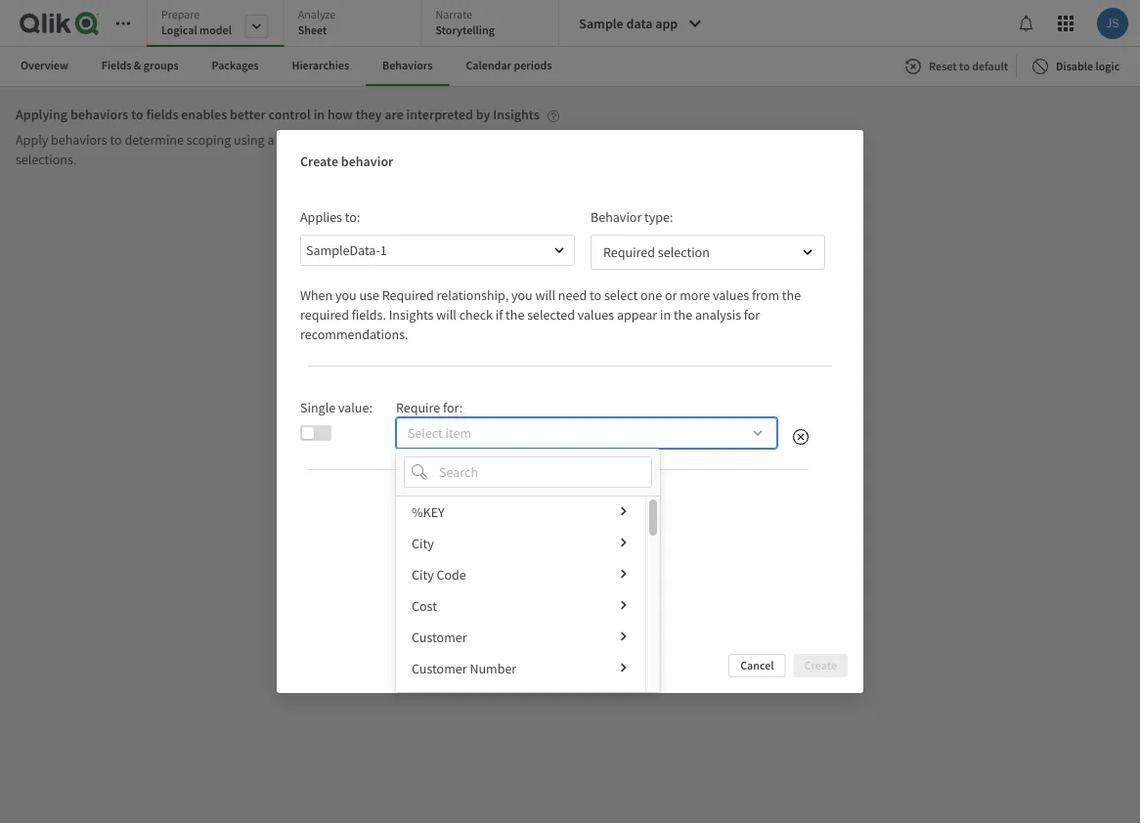 Task type: describe. For each thing, give the bounding box(es) containing it.
is
[[533, 486, 542, 503]]

required inside popup button
[[604, 244, 656, 261]]

deny
[[329, 131, 358, 149]]

to inside reset to default button
[[960, 59, 970, 74]]

can inside the use of behaviors is optional. they can be applied to fields to determine scoping or to enforce value selection.
[[630, 486, 650, 503]]

selected
[[527, 306, 575, 324]]

use inside the use of behaviors is optional. they can be applied to fields to determine scoping or to enforce value selection.
[[437, 486, 457, 503]]

behaviors for applying
[[70, 106, 129, 124]]

overview
[[21, 58, 68, 73]]

enables
[[181, 106, 227, 124]]

to right applies
[[345, 208, 357, 226]]

2 you from the left
[[512, 287, 533, 304]]

app
[[656, 15, 678, 32]]

or inside apply behaviors to determine scoping using a prefer or deny relationship. behaviors can also enforce value selection using required selections.
[[314, 131, 327, 149]]

customer for customer number
[[412, 660, 467, 678]]

1 horizontal spatial values
[[713, 287, 750, 304]]

value inside create behavior dialog
[[338, 399, 369, 417]]

sample
[[579, 15, 624, 32]]

groups
[[144, 58, 179, 73]]

code
[[437, 567, 466, 584]]

: for single value :
[[369, 399, 373, 417]]

0 horizontal spatial will
[[437, 306, 457, 324]]

create inside dialog
[[300, 152, 339, 170]]

to up selection.
[[716, 486, 728, 503]]

sheet
[[298, 23, 327, 38]]

to down optional.
[[582, 505, 594, 523]]

required selection button
[[591, 235, 826, 270]]

packages button
[[195, 47, 275, 86]]

default
[[973, 59, 1009, 74]]

disable logic button
[[1021, 51, 1136, 82]]

selection inside apply behaviors to determine scoping using a prefer or deny relationship. behaviors can also enforce value selection using required selections.
[[623, 131, 675, 149]]

fields inside the use of behaviors is optional. they can be applied to fields to determine scoping or to enforce value selection.
[[410, 505, 441, 523]]

insights inside 'when you use required relationship, you will need to select one or more values from the required fields. insights will check if the selected values appear in the analysis for recommendations.'
[[389, 306, 434, 324]]

analyze sheet
[[298, 7, 336, 38]]

behaviors inside apply behaviors to determine scoping using a prefer or deny relationship. behaviors can also enforce value selection using required selections.
[[435, 131, 492, 149]]

appear
[[617, 306, 658, 324]]

analyze
[[298, 7, 336, 22]]

1 vertical spatial values
[[578, 306, 614, 324]]

tab list containing overview
[[4, 47, 570, 86]]

selection.
[[676, 505, 731, 523]]

select
[[604, 287, 638, 304]]

behavior type :
[[591, 208, 674, 226]]

interpreted
[[407, 106, 473, 124]]

use inside 'when you use required relationship, you will need to select one or more values from the required fields. insights will check if the selected values appear in the analysis for recommendations.'
[[360, 287, 380, 304]]

prefer
[[277, 131, 312, 149]]

customer button
[[396, 622, 646, 654]]

value inside the use of behaviors is optional. they can be applied to fields to determine scoping or to enforce value selection.
[[642, 505, 673, 523]]

fields
[[102, 58, 131, 73]]

%key
[[412, 504, 445, 522]]

calendar periods
[[466, 58, 552, 73]]

cancel button
[[729, 654, 786, 678]]

data
[[627, 15, 653, 32]]

single
[[300, 399, 336, 417]]

0 horizontal spatial the
[[506, 306, 525, 324]]

fields & groups button
[[85, 47, 195, 86]]

better
[[230, 106, 266, 124]]

model
[[200, 23, 232, 38]]

Search text field
[[435, 457, 653, 488]]

Select item text field
[[396, 418, 739, 449]]

applied
[[670, 486, 713, 503]]

behavior
[[591, 208, 642, 226]]

they
[[599, 486, 627, 503]]

tooltip containing %key
[[396, 449, 660, 716]]

create inside button
[[534, 562, 572, 580]]

create behavior button
[[497, 555, 643, 586]]

create behavior dialog
[[277, 130, 864, 694]]

more
[[680, 287, 710, 304]]

city for city code
[[412, 567, 434, 584]]

in inside 'when you use required relationship, you will need to select one or more values from the required fields. insights will check if the selected values appear in the analysis for recommendations.'
[[660, 306, 671, 324]]

applying behaviors to fields enables better control in how they are interpreted by insights
[[16, 106, 540, 124]]

from
[[752, 287, 780, 304]]

%key button
[[396, 497, 646, 528]]

behaviors inside the use of behaviors is optional. they can be applied to fields to determine scoping or to enforce value selection.
[[474, 486, 530, 503]]

scoping inside the use of behaviors is optional. they can be applied to fields to determine scoping or to enforce value selection.
[[520, 505, 564, 523]]

cost
[[412, 598, 437, 615]]

desc
[[412, 692, 439, 709]]

check
[[460, 306, 493, 324]]

desc button
[[396, 685, 646, 716]]

reset to default
[[930, 59, 1009, 74]]

if
[[496, 306, 503, 324]]

recommendations.
[[300, 326, 409, 343]]

behaviors inside button
[[383, 58, 433, 73]]

reset to default button
[[902, 51, 1016, 82]]

city code button
[[396, 560, 646, 591]]

the use of behaviors is optional. they can be applied to fields to determine scoping or to enforce value selection.
[[410, 486, 731, 523]]

city for city
[[412, 535, 434, 553]]

hierarchies button
[[275, 47, 366, 86]]

: for applies to :
[[357, 208, 360, 226]]

apply behaviors to determine scoping using a prefer or deny relationship. behaviors can also enforce value selection using required selections.
[[16, 131, 760, 168]]

to inside apply behaviors to determine scoping using a prefer or deny relationship. behaviors can also enforce value selection using required selections.
[[110, 131, 122, 149]]

selection inside popup button
[[658, 244, 710, 261]]

prepare
[[161, 7, 200, 22]]

reset
[[930, 59, 957, 74]]

determine inside apply behaviors to determine scoping using a prefer or deny relationship. behaviors can also enforce value selection using required selections.
[[125, 131, 184, 149]]

fields.
[[352, 306, 386, 324]]

determine inside the use of behaviors is optional. they can be applied to fields to determine scoping or to enforce value selection.
[[458, 505, 517, 523]]



Task type: locate. For each thing, give the bounding box(es) containing it.
city left code
[[412, 567, 434, 584]]

1 horizontal spatial you
[[512, 287, 533, 304]]

list box
[[396, 497, 660, 716]]

1 horizontal spatial determine
[[458, 505, 517, 523]]

analysis
[[696, 306, 742, 324]]

1 horizontal spatial in
[[660, 306, 671, 324]]

: right require
[[460, 399, 463, 417]]

1 vertical spatial scoping
[[520, 505, 564, 523]]

the right the from
[[782, 287, 801, 304]]

1 horizontal spatial use
[[437, 486, 457, 503]]

1 vertical spatial behavior
[[574, 562, 627, 580]]

for down the from
[[744, 306, 760, 324]]

2 horizontal spatial or
[[665, 287, 677, 304]]

enforce right the also
[[544, 131, 587, 149]]

behavior inside button
[[574, 562, 627, 580]]

1 vertical spatial city
[[412, 567, 434, 584]]

0 vertical spatial behaviors
[[70, 106, 129, 124]]

0 horizontal spatial determine
[[125, 131, 184, 149]]

1 vertical spatial in
[[660, 306, 671, 324]]

0 vertical spatial for
[[744, 306, 760, 324]]

1 vertical spatial will
[[437, 306, 457, 324]]

0 horizontal spatial create
[[300, 152, 339, 170]]

0 vertical spatial fields
[[146, 106, 178, 124]]

0 horizontal spatial insights
[[389, 306, 434, 324]]

2 vertical spatial or
[[567, 505, 579, 523]]

in down one
[[660, 306, 671, 324]]

selection down type
[[658, 244, 710, 261]]

values
[[713, 287, 750, 304], [578, 306, 614, 324]]

0 vertical spatial required
[[712, 131, 760, 149]]

create
[[300, 152, 339, 170], [534, 562, 572, 580]]

scoping down is at the bottom left
[[520, 505, 564, 523]]

0 vertical spatial in
[[314, 106, 325, 124]]

1 vertical spatial enforce
[[597, 505, 640, 523]]

2 vertical spatial value
[[642, 505, 673, 523]]

2 horizontal spatial value
[[642, 505, 673, 523]]

applies to :
[[300, 208, 360, 226]]

required selection
[[604, 244, 710, 261]]

periods
[[514, 58, 552, 73]]

narrate
[[436, 7, 473, 22]]

use up fields.
[[360, 287, 380, 304]]

1 horizontal spatial or
[[567, 505, 579, 523]]

value
[[590, 131, 621, 149], [338, 399, 369, 417], [642, 505, 673, 523]]

control
[[269, 106, 311, 124]]

behaviors up selections.
[[51, 131, 107, 149]]

are
[[385, 106, 404, 124]]

customer for customer
[[412, 629, 467, 647]]

behaviors down fields
[[70, 106, 129, 124]]

or down optional.
[[567, 505, 579, 523]]

behavior inside dialog
[[341, 152, 394, 170]]

determine down of
[[458, 505, 517, 523]]

0 vertical spatial customer
[[412, 629, 467, 647]]

behaviors
[[383, 58, 433, 73], [435, 131, 492, 149]]

or
[[314, 131, 327, 149], [665, 287, 677, 304], [567, 505, 579, 523]]

customer
[[412, 629, 467, 647], [412, 660, 467, 678]]

create behavior inside button
[[534, 562, 627, 580]]

0 vertical spatial required
[[604, 244, 656, 261]]

sample data app
[[579, 15, 678, 32]]

city button
[[396, 528, 646, 560]]

applying
[[16, 106, 68, 124]]

require
[[396, 399, 440, 417]]

0 vertical spatial values
[[713, 287, 750, 304]]

behaviors down the by on the top left of the page
[[435, 131, 492, 149]]

1 vertical spatial value
[[338, 399, 369, 417]]

0 horizontal spatial behaviors
[[383, 58, 433, 73]]

application containing sample data app
[[0, 0, 1141, 824]]

insights right fields.
[[389, 306, 434, 324]]

packages
[[212, 58, 259, 73]]

single value :
[[300, 399, 373, 417]]

1 vertical spatial use
[[437, 486, 457, 503]]

fields & groups
[[102, 58, 179, 73]]

1 vertical spatial create behavior
[[534, 562, 627, 580]]

0 vertical spatial insights
[[493, 106, 540, 124]]

required inside 'when you use required relationship, you will need to select one or more values from the required fields. insights will check if the selected values appear in the analysis for recommendations.'
[[382, 287, 434, 304]]

0 vertical spatial behaviors
[[383, 58, 433, 73]]

you up selected
[[512, 287, 533, 304]]

customer down cost
[[412, 629, 467, 647]]

in left how
[[314, 106, 325, 124]]

0 vertical spatial determine
[[125, 131, 184, 149]]

how
[[328, 106, 353, 124]]

require for :
[[396, 399, 463, 417]]

1 customer from the top
[[412, 629, 467, 647]]

number
[[470, 660, 517, 678]]

1 vertical spatial can
[[630, 486, 650, 503]]

: left require
[[369, 399, 373, 417]]

scoping inside apply behaviors to determine scoping using a prefer or deny relationship. behaviors can also enforce value selection using required selections.
[[187, 131, 231, 149]]

0 horizontal spatial required
[[382, 287, 434, 304]]

when
[[300, 287, 333, 304]]

1 vertical spatial required
[[382, 287, 434, 304]]

value right 'single'
[[338, 399, 369, 417]]

enforce inside apply behaviors to determine scoping using a prefer or deny relationship. behaviors can also enforce value selection using required selections.
[[544, 131, 587, 149]]

1 horizontal spatial behaviors
[[435, 131, 492, 149]]

create behavior down city button
[[534, 562, 627, 580]]

can left the also
[[495, 131, 515, 149]]

be
[[653, 486, 667, 503]]

prepare logical model
[[161, 7, 232, 38]]

1 horizontal spatial the
[[674, 306, 693, 324]]

fields
[[146, 106, 178, 124], [410, 505, 441, 523]]

to right "need"
[[590, 287, 602, 304]]

of
[[460, 486, 471, 503]]

1 using from the left
[[234, 131, 265, 149]]

behaviors up 'are'
[[383, 58, 433, 73]]

tooltip
[[396, 449, 660, 716]]

1 horizontal spatial behavior
[[574, 562, 627, 580]]

cost button
[[396, 591, 646, 622]]

you
[[336, 287, 357, 304], [512, 287, 533, 304]]

0 horizontal spatial create behavior
[[300, 152, 394, 170]]

required up fields.
[[382, 287, 434, 304]]

customer up desc
[[412, 660, 467, 678]]

1 vertical spatial create
[[534, 562, 572, 580]]

the
[[413, 486, 434, 503]]

1 vertical spatial determine
[[458, 505, 517, 523]]

1 vertical spatial fields
[[410, 505, 441, 523]]

open group options image
[[554, 245, 565, 256]]

fields left enables
[[146, 106, 178, 124]]

insights
[[493, 106, 540, 124], [389, 306, 434, 324]]

1 vertical spatial selection
[[658, 244, 710, 261]]

values up analysis
[[713, 287, 750, 304]]

1 vertical spatial required
[[300, 306, 349, 324]]

or inside 'when you use required relationship, you will need to select one or more values from the required fields. insights will check if the selected values appear in the analysis for recommendations.'
[[665, 287, 677, 304]]

selection up type
[[623, 131, 675, 149]]

1 horizontal spatial can
[[630, 486, 650, 503]]

behaviors inside apply behaviors to determine scoping using a prefer or deny relationship. behaviors can also enforce value selection using required selections.
[[51, 131, 107, 149]]

1 vertical spatial behaviors
[[435, 131, 492, 149]]

will
[[536, 287, 556, 304], [437, 306, 457, 324]]

city
[[412, 535, 434, 553], [412, 567, 434, 584]]

required inside apply behaviors to determine scoping using a prefer or deny relationship. behaviors can also enforce value selection using required selections.
[[712, 131, 760, 149]]

they
[[356, 106, 382, 124]]

can inside apply behaviors to determine scoping using a prefer or deny relationship. behaviors can also enforce value selection using required selections.
[[495, 131, 515, 149]]

tab list
[[147, 0, 560, 49], [4, 47, 570, 86]]

0 horizontal spatial fields
[[146, 106, 178, 124]]

the
[[782, 287, 801, 304], [506, 306, 525, 324], [674, 306, 693, 324]]

: up required selection
[[670, 208, 674, 226]]

disable
[[1057, 59, 1094, 74]]

or inside the use of behaviors is optional. they can be applied to fields to determine scoping or to enforce value selection.
[[567, 505, 579, 523]]

behaviors for apply
[[51, 131, 107, 149]]

1 city from the top
[[412, 535, 434, 553]]

in
[[314, 106, 325, 124], [660, 306, 671, 324]]

value down be
[[642, 505, 673, 523]]

create down city button
[[534, 562, 572, 580]]

0 vertical spatial create
[[300, 152, 339, 170]]

use
[[360, 287, 380, 304], [437, 486, 457, 503]]

0 horizontal spatial you
[[336, 287, 357, 304]]

&
[[134, 58, 141, 73]]

or right one
[[665, 287, 677, 304]]

can left be
[[630, 486, 650, 503]]

1 vertical spatial for
[[443, 399, 460, 417]]

0 horizontal spatial value
[[338, 399, 369, 417]]

customer number button
[[396, 654, 646, 685]]

behaviors left is at the bottom left
[[474, 486, 530, 503]]

narrate storytelling
[[436, 7, 495, 38]]

to up code
[[443, 505, 455, 523]]

logical
[[161, 23, 197, 38]]

by
[[476, 106, 491, 124]]

the right if
[[506, 306, 525, 324]]

0 horizontal spatial in
[[314, 106, 325, 124]]

1 horizontal spatial required
[[712, 131, 760, 149]]

1 horizontal spatial for
[[744, 306, 760, 324]]

overview button
[[4, 47, 85, 86]]

required inside 'when you use required relationship, you will need to select one or more values from the required fields. insights will check if the selected values appear in the analysis for recommendations.'
[[300, 306, 349, 324]]

1 horizontal spatial will
[[536, 287, 556, 304]]

enforce down they
[[597, 505, 640, 523]]

1 horizontal spatial create behavior
[[534, 562, 627, 580]]

using
[[234, 131, 265, 149], [678, 131, 709, 149]]

calendar periods button
[[449, 47, 569, 86]]

when you use required relationship, you will need to select one or more values from the required fields. insights will check if the selected values appear in the analysis for recommendations.
[[300, 287, 801, 343]]

application
[[0, 0, 1141, 824]]

customer number
[[412, 660, 517, 678]]

1 horizontal spatial required
[[604, 244, 656, 261]]

0 vertical spatial enforce
[[544, 131, 587, 149]]

relationship,
[[437, 287, 509, 304]]

1 horizontal spatial fields
[[410, 505, 441, 523]]

0 vertical spatial behavior
[[341, 152, 394, 170]]

tab list containing prepare
[[147, 0, 560, 49]]

0 vertical spatial will
[[536, 287, 556, 304]]

Select group text field
[[302, 235, 512, 266]]

determine down enables
[[125, 131, 184, 149]]

the down more
[[674, 306, 693, 324]]

0 vertical spatial use
[[360, 287, 380, 304]]

0 vertical spatial value
[[590, 131, 621, 149]]

disable logic
[[1057, 59, 1120, 74]]

1 horizontal spatial create
[[534, 562, 572, 580]]

1 vertical spatial insights
[[389, 306, 434, 324]]

a
[[268, 131, 274, 149]]

cancel
[[741, 658, 774, 674]]

1 horizontal spatial value
[[590, 131, 621, 149]]

selection
[[623, 131, 675, 149], [658, 244, 710, 261]]

scoping down enables
[[187, 131, 231, 149]]

0 horizontal spatial can
[[495, 131, 515, 149]]

value inside apply behaviors to determine scoping using a prefer or deny relationship. behaviors can also enforce value selection using required selections.
[[590, 131, 621, 149]]

behavior down the use of behaviors is optional. they can be applied to fields to determine scoping or to enforce value selection.
[[574, 562, 627, 580]]

0 vertical spatial selection
[[623, 131, 675, 149]]

0 horizontal spatial for
[[443, 399, 460, 417]]

applies
[[300, 208, 342, 226]]

enforce inside the use of behaviors is optional. they can be applied to fields to determine scoping or to enforce value selection.
[[597, 505, 640, 523]]

list box containing %key
[[396, 497, 660, 716]]

use left of
[[437, 486, 457, 503]]

create behavior inside dialog
[[300, 152, 394, 170]]

required down "behavior type :"
[[604, 244, 656, 261]]

for right require
[[443, 399, 460, 417]]

:
[[357, 208, 360, 226], [670, 208, 674, 226], [369, 399, 373, 417], [460, 399, 463, 417]]

hierarchies
[[292, 58, 349, 73]]

0 horizontal spatial required
[[300, 306, 349, 324]]

1 horizontal spatial enforce
[[597, 505, 640, 523]]

calendar
[[466, 58, 512, 73]]

0 horizontal spatial enforce
[[544, 131, 587, 149]]

logic
[[1096, 59, 1120, 74]]

tab list up hierarchies
[[147, 0, 560, 49]]

1 vertical spatial customer
[[412, 660, 467, 678]]

2 horizontal spatial the
[[782, 287, 801, 304]]

2 using from the left
[[678, 131, 709, 149]]

optional.
[[545, 486, 596, 503]]

city down %key
[[412, 535, 434, 553]]

1 you from the left
[[336, 287, 357, 304]]

determine
[[125, 131, 184, 149], [458, 505, 517, 523]]

apply
[[16, 131, 48, 149]]

2 customer from the top
[[412, 660, 467, 678]]

1 horizontal spatial insights
[[493, 106, 540, 124]]

0 horizontal spatial values
[[578, 306, 614, 324]]

to down fields
[[110, 131, 122, 149]]

2 vertical spatial behaviors
[[474, 486, 530, 503]]

insights up the also
[[493, 106, 540, 124]]

behavior down deny
[[341, 152, 394, 170]]

0 vertical spatial create behavior
[[300, 152, 394, 170]]

need
[[558, 287, 587, 304]]

or left deny
[[314, 131, 327, 149]]

storytelling
[[436, 23, 495, 38]]

will left check
[[437, 306, 457, 324]]

0 vertical spatial scoping
[[187, 131, 231, 149]]

to down 'fields & groups' button
[[131, 106, 144, 124]]

city code
[[412, 567, 466, 584]]

create behavior down deny
[[300, 152, 394, 170]]

to right reset
[[960, 59, 970, 74]]

0 horizontal spatial use
[[360, 287, 380, 304]]

behavior
[[341, 152, 394, 170], [574, 562, 627, 580]]

1 horizontal spatial scoping
[[520, 505, 564, 523]]

: for require for :
[[460, 399, 463, 417]]

2 city from the top
[[412, 567, 434, 584]]

values down "need"
[[578, 306, 614, 324]]

selections.
[[16, 151, 77, 168]]

behaviors button
[[366, 47, 449, 86]]

tab list down sheet
[[4, 47, 570, 86]]

0 horizontal spatial or
[[314, 131, 327, 149]]

0 horizontal spatial behavior
[[341, 152, 394, 170]]

create down deny
[[300, 152, 339, 170]]

0 vertical spatial city
[[412, 535, 434, 553]]

for inside 'when you use required relationship, you will need to select one or more values from the required fields. insights will check if the selected values appear in the analysis for recommendations.'
[[744, 306, 760, 324]]

to inside 'when you use required relationship, you will need to select one or more values from the required fields. insights will check if the selected values appear in the analysis for recommendations.'
[[590, 287, 602, 304]]

0 horizontal spatial using
[[234, 131, 265, 149]]

0 vertical spatial can
[[495, 131, 515, 149]]

: for behavior type :
[[670, 208, 674, 226]]

1 horizontal spatial using
[[678, 131, 709, 149]]

0 vertical spatial or
[[314, 131, 327, 149]]

fields down the
[[410, 505, 441, 523]]

1 vertical spatial behaviors
[[51, 131, 107, 149]]

1 vertical spatial or
[[665, 287, 677, 304]]

value right the also
[[590, 131, 621, 149]]

will up selected
[[536, 287, 556, 304]]

0 horizontal spatial scoping
[[187, 131, 231, 149]]

you right "when" at the left
[[336, 287, 357, 304]]

: right applies
[[357, 208, 360, 226]]



Task type: vqa. For each thing, say whether or not it's contained in the screenshot.
leftmost you
yes



